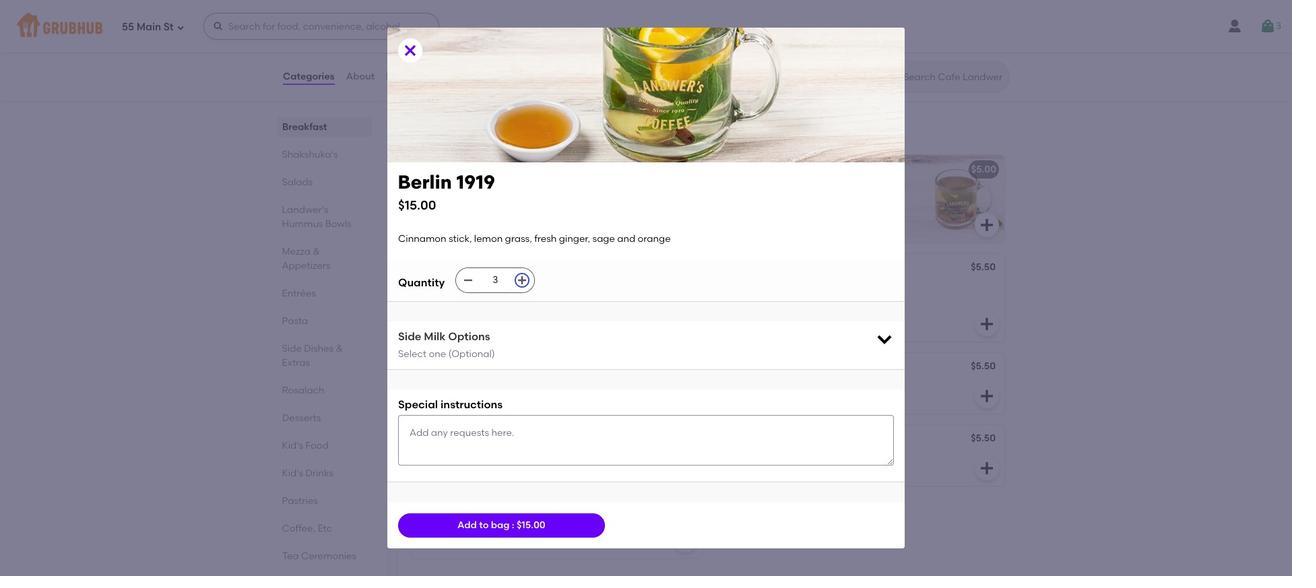 Task type: locate. For each thing, give the bounding box(es) containing it.
1919
[[457, 170, 495, 193], [448, 263, 467, 274]]

grass,
[[505, 233, 532, 244], [527, 282, 554, 293]]

kid's inside "kid's food" tab
[[282, 440, 304, 451]]

0 vertical spatial 1919
[[457, 170, 495, 193]]

vanilla
[[420, 506, 451, 517]]

1 vertical spatial kid's
[[282, 468, 304, 479]]

main
[[137, 21, 161, 33]]

1 horizontal spatial side
[[398, 330, 421, 343]]

and up berlin 1919 image
[[617, 233, 635, 244]]

kid's left drinks
[[282, 468, 304, 479]]

0 horizontal spatial orange
[[498, 296, 531, 307]]

0 vertical spatial and
[[617, 233, 635, 244]]

kid's for kid's drinks
[[282, 468, 304, 479]]

dishes
[[304, 343, 334, 354]]

$15.00 right :
[[517, 519, 545, 531]]

& up appetizers on the top left of the page
[[313, 246, 320, 257]]

search icon image
[[882, 69, 898, 85]]

crimson
[[420, 362, 459, 373]]

ceremonies
[[438, 123, 523, 140], [301, 550, 356, 562]]

0 horizontal spatial ceremonies
[[301, 550, 356, 562]]

$5.00 for fresh mint tea
[[670, 164, 695, 175]]

tea ceremonies
[[409, 123, 523, 140], [282, 550, 356, 562]]

0 vertical spatial $15.00
[[398, 197, 436, 213]]

$5.00
[[670, 164, 695, 175], [971, 164, 996, 175]]

1 vertical spatial and
[[478, 296, 496, 307]]

fresh
[[534, 233, 557, 244], [556, 282, 578, 293]]

$15.00 inside berlin 1919 $15.00
[[398, 197, 436, 213]]

kid's food
[[282, 440, 329, 451]]

side inside side dishes & extras
[[282, 343, 302, 354]]

svg image
[[213, 21, 223, 32], [176, 23, 184, 31], [402, 42, 418, 59], [677, 70, 693, 86], [875, 330, 894, 348], [677, 388, 693, 404], [979, 388, 995, 404], [677, 460, 693, 476], [677, 532, 693, 548]]

bowls
[[326, 218, 352, 230]]

1919 for berlin 1919 $15.00
[[457, 170, 495, 193]]

pastries
[[282, 495, 318, 507]]

1 horizontal spatial $5.00
[[971, 164, 996, 175]]

cinnamon stick, lemon grass, fresh ginger, sage and orange up input item quantity number field
[[398, 233, 671, 244]]

1 vertical spatial $15.00
[[517, 519, 545, 531]]

coffee, etc
[[282, 523, 333, 534]]

side dishes & extras tab
[[282, 342, 366, 370]]

1 vertical spatial 1919
[[448, 263, 467, 274]]

berlin
[[398, 170, 452, 193], [420, 263, 446, 274]]

1 horizontal spatial &
[[336, 343, 343, 354]]

blend
[[753, 164, 779, 175]]

mezza & appetizers
[[282, 246, 331, 271]]

1 vertical spatial stick,
[[470, 282, 493, 293]]

house blend tea image
[[903, 155, 1004, 243]]

$5.00 for house blend tea
[[971, 164, 996, 175]]

lemon
[[453, 434, 485, 445]]

vanilla roobios
[[420, 506, 491, 517]]

0 horizontal spatial breakfast
[[282, 121, 327, 133]]

1 $5.00 from the left
[[670, 164, 695, 175]]

0 vertical spatial cinnamon stick, lemon grass, fresh ginger, sage and orange
[[398, 233, 671, 244]]

1 vertical spatial cinnamon
[[420, 282, 468, 293]]

pasta
[[282, 315, 308, 327]]

berlin 1919 image
[[602, 254, 703, 342]]

ceremonies inside tea ceremonies tab
[[301, 550, 356, 562]]

2 kid's from the top
[[282, 468, 304, 479]]

kid's drinks tab
[[282, 466, 366, 480]]

&
[[313, 246, 320, 257], [336, 343, 343, 354]]

cinnamon
[[398, 233, 446, 244], [420, 282, 468, 293]]

berlin inside berlin 1919 $15.00
[[398, 170, 452, 193]]

side up select
[[398, 330, 421, 343]]

0 horizontal spatial $5.00
[[670, 164, 695, 175]]

extras
[[282, 357, 310, 369]]

salads tab
[[282, 175, 366, 189]]

select
[[398, 348, 427, 360]]

0 vertical spatial sage
[[593, 233, 615, 244]]

cinnamon up berlin 1919
[[398, 233, 446, 244]]

1 vertical spatial cinnamon stick, lemon grass, fresh ginger, sage and orange
[[420, 282, 578, 307]]

cinnamon stick, lemon grass, fresh ginger, sage and orange up options
[[420, 282, 578, 307]]

side
[[398, 330, 421, 343], [282, 343, 302, 354]]

0 vertical spatial berlin
[[398, 170, 452, 193]]

instructions
[[441, 398, 503, 411]]

& right dishes
[[336, 343, 343, 354]]

stick, up options
[[470, 282, 493, 293]]

ginger lemon
[[420, 434, 485, 445]]

breakfast up shakshuka's
[[282, 121, 327, 133]]

$5.50
[[971, 261, 996, 273], [669, 360, 694, 372], [971, 360, 996, 372], [971, 433, 996, 444]]

orange up berlin 1919 image
[[638, 233, 671, 244]]

0 vertical spatial tea ceremonies
[[409, 123, 523, 140]]

breakfast tab
[[282, 120, 366, 134]]

mezza
[[282, 246, 311, 257]]

fresh
[[420, 164, 445, 175]]

$15.00
[[398, 197, 436, 213], [517, 519, 545, 531]]

stick,
[[449, 233, 472, 244], [470, 282, 493, 293]]

hummus
[[282, 218, 323, 230]]

0 vertical spatial ginger,
[[559, 233, 590, 244]]

Search Cafe Landwer search field
[[902, 71, 1005, 84]]

tea
[[409, 123, 434, 140], [469, 164, 486, 175], [781, 164, 798, 175], [282, 550, 299, 562]]

special
[[398, 398, 438, 411]]

kid's food tab
[[282, 439, 366, 453]]

0 horizontal spatial side
[[282, 343, 302, 354]]

1 horizontal spatial ceremonies
[[438, 123, 523, 140]]

and down input item quantity number field
[[478, 296, 496, 307]]

breakfast right english
[[757, 362, 802, 373]]

side for dishes
[[282, 343, 302, 354]]

cinnamon stick, lemon grass, fresh ginger, sage and orange
[[398, 233, 671, 244], [420, 282, 578, 307]]

desserts
[[282, 412, 321, 424]]

crimson berry
[[420, 362, 485, 373]]

1 vertical spatial ceremonies
[[301, 550, 356, 562]]

1 vertical spatial $5.50 button
[[713, 425, 1004, 486]]

0 vertical spatial &
[[313, 246, 320, 257]]

1 horizontal spatial sage
[[593, 233, 615, 244]]

0 vertical spatial grass,
[[505, 233, 532, 244]]

1 horizontal spatial $15.00
[[517, 519, 545, 531]]

ceremonies up the mint
[[438, 123, 523, 140]]

0 horizontal spatial $15.00
[[398, 197, 436, 213]]

berlin 1919
[[420, 263, 467, 274]]

0 vertical spatial breakfast
[[282, 121, 327, 133]]

1919 left input item quantity number field
[[448, 263, 467, 274]]

landwer's hummus bowls tab
[[282, 203, 366, 231]]

stick, inside cinnamon stick, lemon grass, fresh ginger, sage and orange
[[470, 282, 493, 293]]

etc
[[318, 523, 333, 534]]

side up extras
[[282, 343, 302, 354]]

tea inside tea ceremonies tab
[[282, 550, 299, 562]]

breakfast
[[282, 121, 327, 133], [757, 362, 802, 373]]

tea ceremonies up the mint
[[409, 123, 523, 140]]

kid's left food
[[282, 440, 304, 451]]

tea down coffee,
[[282, 550, 299, 562]]

kid's inside kid's drinks tab
[[282, 468, 304, 479]]

1 horizontal spatial ginger,
[[559, 233, 590, 244]]

side milk options select one (optional)
[[398, 330, 495, 360]]

$15.00 down fresh
[[398, 197, 436, 213]]

orange down input item quantity number field
[[498, 296, 531, 307]]

55
[[122, 21, 134, 33]]

kid's
[[282, 440, 304, 451], [282, 468, 304, 479]]

1 kid's from the top
[[282, 440, 304, 451]]

ginger,
[[559, 233, 590, 244], [420, 296, 451, 307]]

and
[[617, 233, 635, 244], [478, 296, 496, 307]]

0 vertical spatial stick,
[[449, 233, 472, 244]]

1 vertical spatial berlin
[[420, 263, 446, 274]]

reviews
[[386, 71, 424, 82]]

entrées
[[282, 288, 316, 299]]

side for milk
[[398, 330, 421, 343]]

grass, up input item quantity number field
[[505, 233, 532, 244]]

svg image
[[1260, 18, 1276, 34], [979, 217, 995, 233], [463, 275, 474, 286], [517, 275, 528, 286], [677, 316, 693, 332], [979, 316, 995, 332], [979, 460, 995, 476]]

lemon
[[474, 233, 503, 244], [496, 282, 524, 293]]

1 vertical spatial &
[[336, 343, 343, 354]]

svg image inside 3 button
[[1260, 18, 1276, 34]]

salads
[[282, 177, 313, 188]]

1 vertical spatial tea ceremonies
[[282, 550, 356, 562]]

& inside side dishes & extras
[[336, 343, 343, 354]]

0 horizontal spatial &
[[313, 246, 320, 257]]

$5.50 button
[[713, 254, 1004, 342], [713, 425, 1004, 486]]

2 $5.50 button from the top
[[713, 425, 1004, 486]]

1 vertical spatial orange
[[498, 296, 531, 307]]

0 horizontal spatial ginger,
[[420, 296, 451, 307]]

kid's drinks
[[282, 468, 334, 479]]

side inside side milk options select one (optional)
[[398, 330, 421, 343]]

grass, right input item quantity number field
[[527, 282, 554, 293]]

orange
[[638, 233, 671, 244], [498, 296, 531, 307]]

0 vertical spatial cinnamon
[[398, 233, 446, 244]]

cinnamon down berlin 1919
[[420, 282, 468, 293]]

1 vertical spatial fresh
[[556, 282, 578, 293]]

coffee,
[[282, 523, 316, 534]]

categories
[[283, 71, 335, 82]]

1 vertical spatial sage
[[453, 296, 476, 307]]

mint
[[447, 164, 467, 175]]

0 vertical spatial lemon
[[474, 233, 503, 244]]

1 vertical spatial breakfast
[[757, 362, 802, 373]]

0 horizontal spatial tea ceremonies
[[282, 550, 356, 562]]

st
[[163, 21, 174, 33]]

berry
[[461, 362, 485, 373]]

0 vertical spatial $5.50 button
[[713, 254, 1004, 342]]

categories button
[[282, 53, 335, 101]]

ceremonies down etc
[[301, 550, 356, 562]]

sage
[[593, 233, 615, 244], [453, 296, 476, 307]]

tea ceremonies down coffee, etc tab
[[282, 550, 356, 562]]

rosalach
[[282, 385, 325, 396]]

house blend tea
[[722, 164, 798, 175]]

0 vertical spatial kid's
[[282, 440, 304, 451]]

1919 inside berlin 1919 $15.00
[[457, 170, 495, 193]]

breakfast inside tab
[[282, 121, 327, 133]]

stick, up berlin 1919
[[449, 233, 472, 244]]

2 $5.00 from the left
[[971, 164, 996, 175]]

1919 right fresh
[[457, 170, 495, 193]]

1 horizontal spatial tea ceremonies
[[409, 123, 523, 140]]

0 vertical spatial orange
[[638, 233, 671, 244]]



Task type: vqa. For each thing, say whether or not it's contained in the screenshot.
Craft Your Own tab
no



Task type: describe. For each thing, give the bounding box(es) containing it.
entrées tab
[[282, 286, 366, 300]]

milk
[[424, 330, 446, 343]]

english breakfast
[[722, 362, 802, 373]]

reviews button
[[385, 53, 424, 101]]

kid's for kid's food
[[282, 440, 304, 451]]

matcha
[[420, 17, 456, 28]]

food
[[306, 440, 329, 451]]

tea ceremonies tab
[[282, 549, 366, 563]]

3 button
[[1260, 14, 1281, 38]]

shakshuka's
[[282, 149, 338, 160]]

1 vertical spatial lemon
[[496, 282, 524, 293]]

rosalach tab
[[282, 383, 366, 397]]

1 horizontal spatial breakfast
[[757, 362, 802, 373]]

about
[[346, 71, 375, 82]]

one
[[429, 348, 446, 360]]

roobios
[[454, 506, 491, 517]]

pastries tab
[[282, 494, 366, 508]]

berlin for berlin 1919
[[420, 263, 446, 274]]

0 horizontal spatial and
[[478, 296, 496, 307]]

55 main st
[[122, 21, 174, 33]]

vanilla roobios button
[[412, 497, 703, 558]]

0 horizontal spatial sage
[[453, 296, 476, 307]]

fresh mint tea
[[420, 164, 486, 175]]

1 vertical spatial grass,
[[527, 282, 554, 293]]

bag
[[491, 519, 510, 531]]

:
[[512, 519, 514, 531]]

(optional)
[[448, 348, 495, 360]]

$6.50
[[670, 17, 695, 28]]

english
[[722, 362, 754, 373]]

tea ceremonies inside tab
[[282, 550, 356, 562]]

Special instructions text field
[[398, 415, 894, 466]]

1919 for berlin 1919
[[448, 263, 467, 274]]

tea right blend
[[781, 164, 798, 175]]

ginger
[[420, 434, 451, 445]]

tea up fresh
[[409, 123, 434, 140]]

3
[[1276, 20, 1281, 32]]

mezza & appetizers tab
[[282, 245, 366, 273]]

tea right the mint
[[469, 164, 486, 175]]

& inside mezza & appetizers
[[313, 246, 320, 257]]

berlin 1919 $15.00
[[398, 170, 495, 213]]

1 $5.50 button from the top
[[713, 254, 1004, 342]]

Input item quantity number field
[[480, 268, 510, 292]]

berlin for berlin 1919 $15.00
[[398, 170, 452, 193]]

pasta tab
[[282, 314, 366, 328]]

house
[[722, 164, 751, 175]]

0 vertical spatial ceremonies
[[438, 123, 523, 140]]

landwer's hummus bowls
[[282, 204, 352, 230]]

landwer's
[[282, 204, 329, 216]]

add
[[457, 519, 477, 531]]

ginger lemon button
[[412, 425, 703, 486]]

main navigation navigation
[[0, 0, 1292, 53]]

quantity
[[398, 276, 445, 289]]

appetizers
[[282, 260, 331, 271]]

about button
[[345, 53, 375, 101]]

desserts tab
[[282, 411, 366, 425]]

special instructions
[[398, 398, 503, 411]]

1 horizontal spatial and
[[617, 233, 635, 244]]

drinks
[[306, 468, 334, 479]]

fresh mint tea image
[[602, 155, 703, 243]]

coffee, etc tab
[[282, 521, 366, 536]]

side dishes & extras
[[282, 343, 343, 369]]

1 vertical spatial ginger,
[[420, 296, 451, 307]]

matcha image
[[602, 8, 703, 96]]

1 horizontal spatial orange
[[638, 233, 671, 244]]

0 vertical spatial fresh
[[534, 233, 557, 244]]

add to bag : $15.00
[[457, 519, 545, 531]]

shakshuka's tab
[[282, 148, 366, 162]]

options
[[448, 330, 490, 343]]

to
[[479, 519, 489, 531]]



